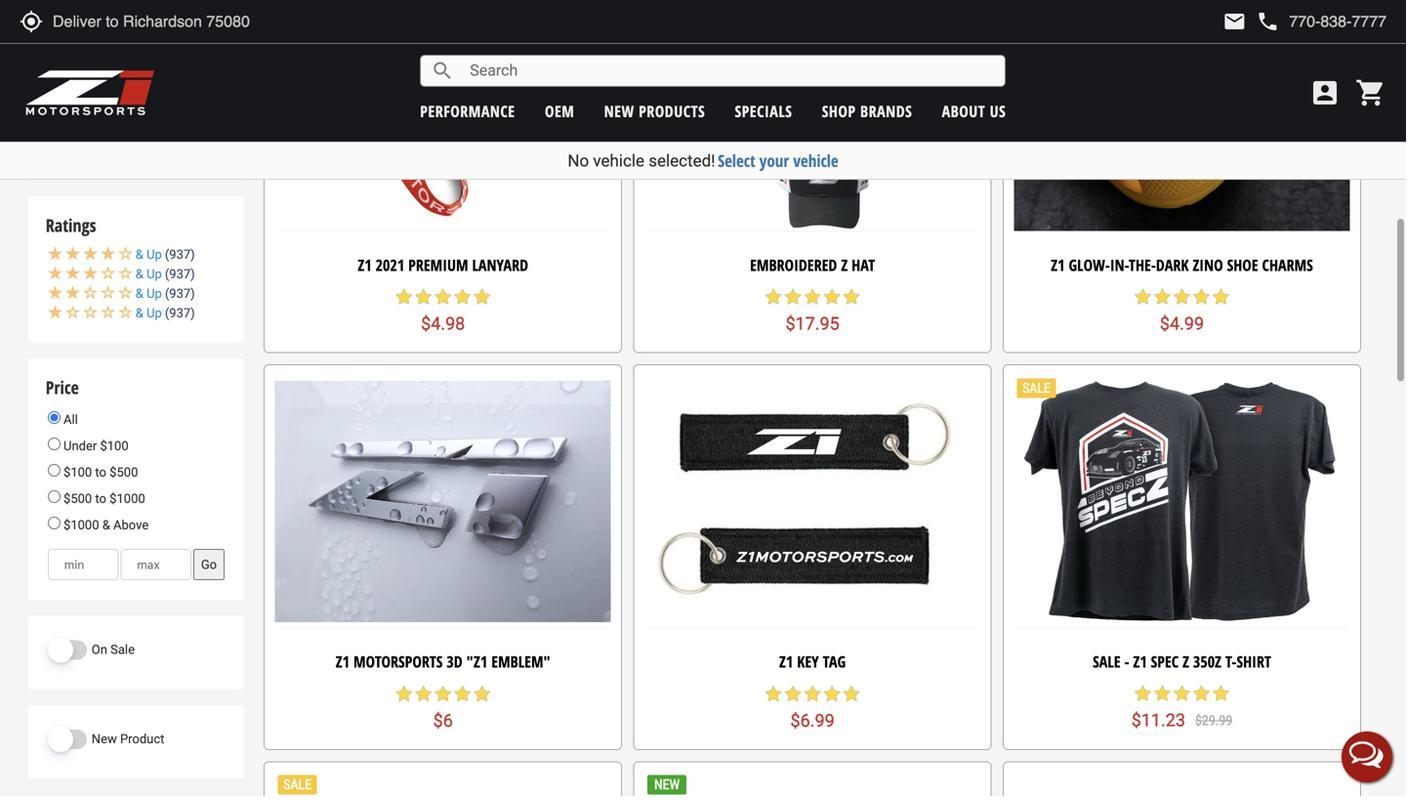Task type: locate. For each thing, give the bounding box(es) containing it.
z right spec at right bottom
[[1183, 651, 1190, 672]]

"z1
[[467, 651, 488, 672]]

shopping_cart link
[[1351, 77, 1387, 108]]

go
[[201, 557, 217, 572]]

performance
[[420, 101, 515, 122]]

price
[[46, 376, 79, 400]]

sale - z1 spec z 350z t-shirt
[[1093, 651, 1272, 672]]

spec
[[1152, 651, 1179, 672]]

$100 up $100 to $500
[[100, 439, 129, 453]]

t-
[[1226, 651, 1237, 672]]

1 horizontal spatial $1000
[[110, 491, 145, 506]]

1 horizontal spatial $100
[[100, 439, 129, 453]]

1 vertical spatial to
[[95, 491, 106, 506]]

shirt
[[1237, 651, 1272, 672]]

us
[[990, 101, 1007, 122]]

2 & up 937 from the top
[[136, 267, 191, 281]]

4 up from the top
[[147, 306, 162, 320]]

about us link
[[942, 101, 1007, 122]]

$100
[[100, 439, 129, 453], [64, 465, 92, 480]]

2 up from the top
[[147, 267, 162, 281]]

z1 motorsports logo image
[[24, 68, 156, 117]]

z1
[[69, 6, 84, 21], [69, 32, 84, 46], [69, 57, 84, 72], [358, 254, 372, 275], [1052, 254, 1065, 275], [336, 651, 350, 672], [780, 651, 794, 672], [1134, 651, 1148, 672]]

selected!
[[649, 151, 716, 170]]

$29.99
[[1196, 713, 1233, 729]]

$500
[[110, 465, 138, 480], [64, 491, 92, 506]]

1 vertical spatial motorsports
[[354, 651, 443, 672]]

motorsports up z1 gift certificates
[[87, 6, 157, 21]]

$1000 & above
[[60, 518, 149, 533]]

1 horizontal spatial motorsports
[[354, 651, 443, 672]]

3 937 from the top
[[169, 286, 191, 301]]

z1 for z1 2021 premium lanyard
[[358, 254, 372, 275]]

1 vertical spatial z
[[1183, 651, 1190, 672]]

z1 gift certificates
[[69, 32, 175, 46]]

phone link
[[1257, 10, 1387, 33]]

$1000 up above
[[110, 491, 145, 506]]

vehicle right your
[[794, 149, 839, 172]]

0 vertical spatial to
[[95, 465, 106, 480]]

$500 down $100 to $500
[[64, 491, 92, 506]]

shop brands link
[[822, 101, 913, 122]]

about us
[[942, 101, 1007, 122]]

350z
[[1194, 651, 1222, 672]]

0 horizontal spatial $500
[[64, 491, 92, 506]]

on
[[92, 643, 107, 657]]

64
[[151, 58, 164, 71]]

brands
[[861, 101, 913, 122]]

emblem"
[[492, 651, 551, 672]]

0 vertical spatial $500
[[110, 465, 138, 480]]

dark
[[1157, 254, 1190, 275]]

$100 down under
[[64, 465, 92, 480]]

off-
[[87, 57, 108, 72]]

to up the $500 to $1000
[[95, 465, 106, 480]]

2 to from the top
[[95, 491, 106, 506]]

& up 937
[[136, 247, 191, 262], [136, 267, 191, 281], [136, 286, 191, 301], [136, 306, 191, 320]]

z1 for z1 key tag
[[780, 651, 794, 672]]

1 up from the top
[[147, 247, 162, 262]]

z
[[842, 254, 848, 275], [1183, 651, 1190, 672]]

z left hat
[[842, 254, 848, 275]]

1 vertical spatial $1000
[[64, 518, 99, 533]]

z1 for z1 motorsports
[[69, 6, 84, 21]]

shop brands
[[822, 101, 913, 122]]

new products link
[[604, 101, 706, 122]]

mail link
[[1224, 10, 1247, 33]]

no
[[568, 151, 589, 170]]

star star star star star $4.99
[[1134, 287, 1232, 334]]

vehicle right no
[[593, 151, 645, 170]]

1 vertical spatial $500
[[64, 491, 92, 506]]

4 937 from the top
[[169, 306, 191, 320]]

star star star star star $11.23 $29.99
[[1132, 684, 1233, 731]]

1 to from the top
[[95, 465, 106, 480]]

0 horizontal spatial motorsports
[[87, 6, 157, 21]]

show more button
[[48, 135, 143, 161]]

z1 key tag
[[780, 651, 846, 672]]

80
[[189, 32, 202, 46]]

glow-
[[1069, 254, 1111, 275]]

1 937 from the top
[[169, 247, 191, 262]]

None radio
[[48, 411, 60, 424], [48, 438, 60, 450], [48, 411, 60, 424], [48, 438, 60, 450]]

0 horizontal spatial vehicle
[[593, 151, 645, 170]]

motorsports left "3d"
[[354, 651, 443, 672]]

search
[[431, 59, 455, 83]]

other
[[69, 108, 100, 122]]

manufacturers
[[103, 108, 186, 122]]

None checkbox
[[48, 7, 64, 24], [48, 33, 64, 49], [48, 58, 64, 75], [48, 84, 64, 100], [48, 7, 64, 24], [48, 33, 64, 49], [48, 58, 64, 75], [48, 84, 64, 100]]

specials
[[735, 101, 793, 122]]

0 vertical spatial motorsports
[[87, 6, 157, 21]]

account_box link
[[1305, 77, 1346, 108]]

0 horizontal spatial $1000
[[64, 518, 99, 533]]

motorsports for z1 motorsports 3d "z1 emblem"
[[354, 651, 443, 672]]

&
[[136, 247, 144, 262], [136, 267, 144, 281], [136, 286, 144, 301], [136, 306, 144, 320], [102, 518, 110, 533]]

$1000
[[110, 491, 145, 506], [64, 518, 99, 533]]

$1000 down the $500 to $1000
[[64, 518, 99, 533]]

3 & up 937 from the top
[[136, 286, 191, 301]]

motorsports
[[87, 6, 157, 21], [354, 651, 443, 672]]

specials link
[[735, 101, 793, 122]]

None radio
[[48, 464, 60, 477], [48, 491, 60, 503], [48, 517, 60, 530], [48, 464, 60, 477], [48, 491, 60, 503], [48, 517, 60, 530]]

0 vertical spatial z
[[842, 254, 848, 275]]

my_location
[[20, 10, 43, 33]]

charms
[[1263, 254, 1314, 275]]

premium
[[409, 254, 469, 275]]

$500 up the $500 to $1000
[[110, 465, 138, 480]]

to
[[95, 465, 106, 480], [95, 491, 106, 506]]

z1 for z1 glow-in-the-dark zino shoe charms
[[1052, 254, 1065, 275]]

select your vehicle link
[[718, 149, 839, 172]]

None checkbox
[[48, 109, 64, 126]]

max number field
[[120, 549, 191, 581]]

embroidered z hat
[[750, 254, 876, 275]]

z1 off-road
[[69, 57, 137, 72]]

go button
[[193, 549, 225, 581]]

to down $100 to $500
[[95, 491, 106, 506]]

0 horizontal spatial $100
[[64, 465, 92, 480]]

$6
[[433, 711, 453, 731]]

oem
[[545, 101, 575, 122]]



Task type: describe. For each thing, give the bounding box(es) containing it.
0 vertical spatial $100
[[100, 439, 129, 453]]

shopping_cart
[[1356, 77, 1387, 108]]

z1 motorsports
[[69, 6, 157, 21]]

new
[[604, 101, 635, 122]]

ratings
[[46, 213, 96, 237]]

1 & up 937 from the top
[[136, 247, 191, 262]]

gift
[[87, 32, 107, 46]]

z1 for z1 gift certificates
[[69, 32, 84, 46]]

embroidered
[[750, 254, 838, 275]]

phone
[[1257, 10, 1280, 33]]

oem link
[[545, 101, 575, 122]]

key
[[797, 651, 819, 672]]

$4.99
[[1161, 314, 1205, 334]]

star star star star star $6.99
[[764, 684, 862, 731]]

4 & up 937 from the top
[[136, 306, 191, 320]]

certificates
[[110, 32, 175, 46]]

mail phone
[[1224, 10, 1280, 33]]

2 937 from the top
[[169, 267, 191, 281]]

$4.98
[[421, 314, 465, 334]]

$6.99
[[791, 711, 835, 731]]

$11.23
[[1132, 711, 1186, 731]]

select
[[718, 149, 756, 172]]

other manufacturers
[[69, 108, 186, 122]]

z1 motorsports 3d "z1 emblem"
[[336, 651, 551, 672]]

road
[[108, 57, 137, 72]]

2021
[[376, 254, 405, 275]]

shop
[[822, 101, 856, 122]]

0 vertical spatial $1000
[[110, 491, 145, 506]]

new
[[92, 732, 117, 746]]

star star star star star $4.98
[[394, 287, 492, 334]]

min number field
[[48, 549, 119, 581]]

$500 to $1000
[[60, 491, 145, 506]]

38
[[122, 83, 135, 97]]

mail
[[1224, 10, 1247, 33]]

performance link
[[420, 101, 515, 122]]

in-
[[1111, 254, 1129, 275]]

3 up from the top
[[147, 286, 162, 301]]

0 horizontal spatial z
[[842, 254, 848, 275]]

no vehicle selected! select your vehicle
[[568, 149, 839, 172]]

z1 for z1 motorsports 3d "z1 emblem"
[[336, 651, 350, 672]]

to for $500
[[95, 491, 106, 506]]

zino
[[1193, 254, 1224, 275]]

new product
[[92, 732, 165, 746]]

on sale
[[92, 643, 135, 657]]

all
[[60, 412, 78, 427]]

1 horizontal spatial vehicle
[[794, 149, 839, 172]]

star star star star star $6
[[394, 684, 492, 731]]

show more
[[63, 141, 127, 155]]

sale
[[111, 643, 135, 657]]

more
[[98, 141, 127, 155]]

under
[[64, 439, 97, 453]]

$100 to $500
[[60, 465, 138, 480]]

nissan
[[69, 82, 108, 97]]

vehicle inside no vehicle selected! select your vehicle
[[593, 151, 645, 170]]

z1 2021 premium lanyard
[[358, 254, 529, 275]]

new products
[[604, 101, 706, 122]]

lanyard
[[472, 254, 529, 275]]

the-
[[1129, 254, 1157, 275]]

3d
[[447, 651, 463, 672]]

to for $100
[[95, 465, 106, 480]]

Search search field
[[455, 56, 1006, 86]]

products
[[639, 101, 706, 122]]

1531
[[171, 7, 197, 21]]

$17.95
[[786, 314, 840, 334]]

tag
[[823, 651, 846, 672]]

above
[[113, 518, 149, 533]]

-
[[1125, 651, 1130, 672]]

motorsports for z1 motorsports
[[87, 6, 157, 21]]

1 horizontal spatial $500
[[110, 465, 138, 480]]

z1 for z1 off-road
[[69, 57, 84, 72]]

product
[[120, 732, 165, 746]]

sale
[[1093, 651, 1121, 672]]

show
[[63, 141, 95, 155]]

account_box
[[1310, 77, 1341, 108]]

z1 glow-in-the-dark zino shoe charms
[[1052, 254, 1314, 275]]

about
[[942, 101, 986, 122]]

1 horizontal spatial z
[[1183, 651, 1190, 672]]

hat
[[852, 254, 876, 275]]

star star star star star $17.95
[[764, 287, 862, 334]]

under  $100
[[60, 439, 129, 453]]

1 vertical spatial $100
[[64, 465, 92, 480]]



Task type: vqa. For each thing, say whether or not it's contained in the screenshot.
Motorsports for Z1 Motorsports 3D "Z1 Emblem"
yes



